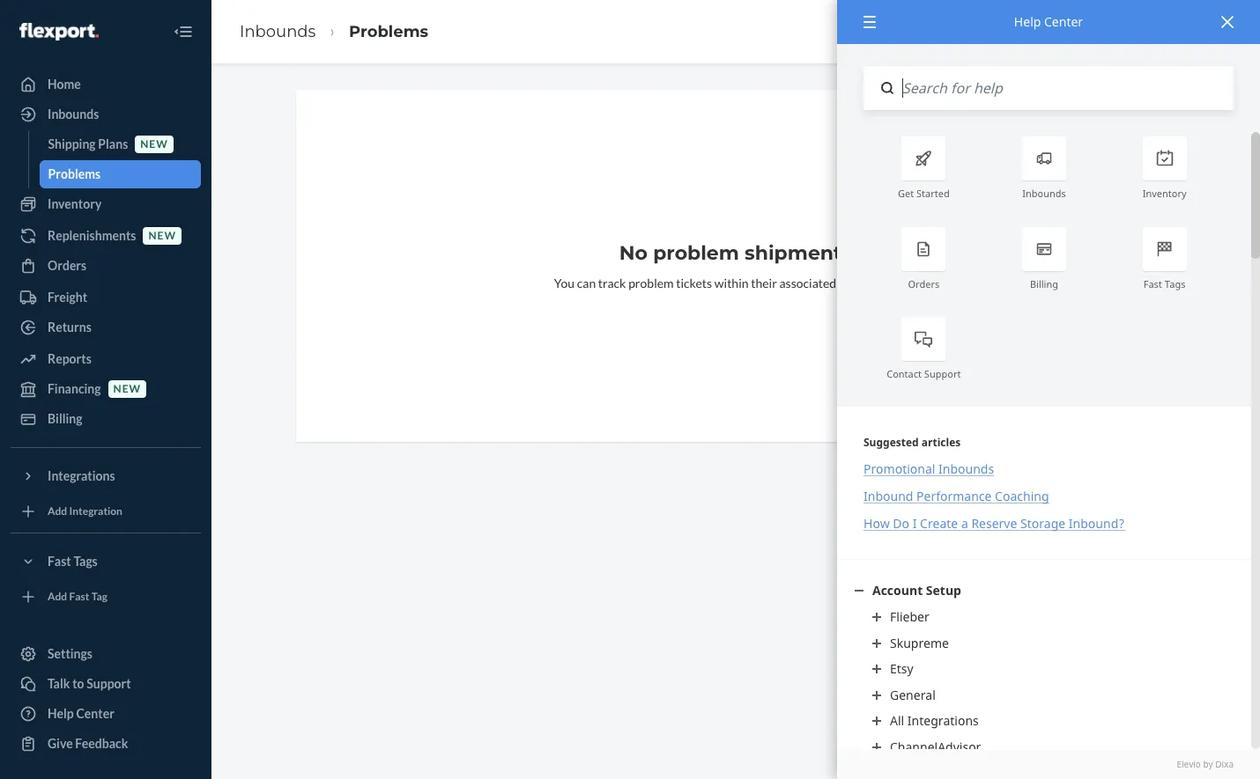 Task type: vqa. For each thing, say whether or not it's contained in the screenshot.
the outlay
no



Task type: describe. For each thing, give the bounding box(es) containing it.
tickets
[[676, 276, 712, 291]]

fast tags inside dropdown button
[[48, 554, 98, 569]]

suggested articles
[[864, 436, 961, 451]]

0 vertical spatial center
[[1044, 13, 1083, 30]]

to
[[72, 677, 84, 692]]

a
[[961, 516, 968, 533]]

no
[[619, 241, 648, 265]]

general
[[890, 687, 936, 704]]

tag
[[91, 591, 107, 604]]

0 horizontal spatial help center
[[48, 707, 115, 722]]

by
[[1203, 759, 1213, 771]]

how do i create a reserve storage inbound?
[[864, 516, 1125, 533]]

freight link
[[11, 284, 201, 312]]

0 vertical spatial help
[[1014, 13, 1041, 30]]

integrations inside the 'all integrations' link
[[908, 713, 979, 730]]

give
[[48, 737, 73, 752]]

general link
[[872, 687, 1216, 704]]

their
[[751, 276, 777, 291]]

contact support
[[887, 367, 961, 381]]

storage
[[1021, 516, 1066, 533]]

you
[[554, 276, 575, 291]]

add fast tag
[[48, 591, 107, 604]]

0 horizontal spatial problems link
[[39, 160, 201, 189]]

0 vertical spatial support
[[924, 367, 961, 381]]

contact
[[887, 367, 922, 381]]

all integrations link
[[872, 713, 1216, 731]]

feedback
[[75, 737, 128, 752]]

plans
[[98, 137, 128, 152]]

dixa
[[1215, 759, 1234, 771]]

new for shipping plans
[[140, 138, 168, 151]]

1 vertical spatial orders
[[908, 277, 940, 291]]

skupreme
[[890, 635, 949, 652]]

articles
[[922, 436, 961, 451]]

settings
[[48, 647, 92, 662]]

talk
[[48, 677, 70, 692]]

account
[[872, 583, 923, 600]]

flieber
[[890, 609, 929, 626]]

all
[[890, 713, 904, 730]]

etsy
[[890, 661, 914, 678]]

financing
[[48, 382, 101, 397]]

elevio
[[1177, 759, 1201, 771]]

within
[[715, 276, 749, 291]]

integrations inside 'integrations' "dropdown button"
[[48, 469, 115, 484]]

coaching
[[995, 489, 1049, 505]]

fast tags button
[[11, 548, 201, 576]]

home
[[48, 77, 81, 92]]

0 vertical spatial help center
[[1014, 13, 1083, 30]]

0 horizontal spatial inbounds link
[[11, 100, 201, 129]]

returns link
[[11, 314, 201, 342]]

promotional
[[864, 461, 935, 478]]

1 horizontal spatial billing
[[1030, 277, 1058, 291]]

0 horizontal spatial problems
[[48, 167, 101, 182]]

shipping
[[839, 276, 884, 291]]

give feedback button
[[11, 731, 201, 759]]

get started
[[898, 187, 950, 200]]

add for add fast tag
[[48, 591, 67, 604]]

0 vertical spatial fast
[[1144, 277, 1162, 291]]

add integration
[[48, 505, 122, 519]]

inbound?
[[1069, 516, 1125, 533]]

integrations button
[[11, 463, 201, 491]]

orders link
[[11, 252, 201, 280]]

new for financing
[[113, 383, 141, 396]]

breadcrumbs navigation
[[226, 6, 442, 58]]

0 horizontal spatial inventory
[[48, 197, 102, 212]]

started
[[917, 187, 950, 200]]

no problem shipments
[[619, 241, 852, 265]]

channeladvisor
[[890, 739, 981, 756]]

returns
[[48, 320, 92, 335]]

all integrations
[[890, 713, 979, 730]]

1 vertical spatial billing
[[48, 412, 82, 427]]

1 horizontal spatial inventory
[[1143, 187, 1187, 200]]

replenishments
[[48, 228, 136, 243]]

inbounds inside 'breadcrumbs' navigation
[[240, 22, 316, 41]]

talk to support
[[48, 677, 131, 692]]

inventory link
[[11, 190, 201, 219]]

shipping plans
[[48, 137, 128, 152]]

reports
[[48, 352, 91, 367]]



Task type: locate. For each thing, give the bounding box(es) containing it.
1 vertical spatial fast
[[48, 554, 71, 569]]

1 vertical spatial problem
[[628, 276, 674, 291]]

problem up tickets
[[653, 241, 739, 265]]

tags
[[1165, 277, 1186, 291], [74, 554, 98, 569]]

integrations up "channeladvisor"
[[908, 713, 979, 730]]

do
[[893, 516, 910, 533]]

etsy link
[[872, 661, 1216, 678]]

inbound performance coaching
[[864, 489, 1049, 505]]

1 horizontal spatial problems link
[[349, 22, 428, 41]]

1 vertical spatial problems
[[48, 167, 101, 182]]

1 horizontal spatial help center
[[1014, 13, 1083, 30]]

inbound
[[864, 489, 913, 505]]

0 vertical spatial inbounds link
[[240, 22, 316, 41]]

problem down no
[[628, 276, 674, 291]]

reports link
[[11, 345, 201, 374]]

how
[[864, 516, 890, 533]]

0 horizontal spatial billing
[[48, 412, 82, 427]]

1 horizontal spatial tags
[[1165, 277, 1186, 291]]

0 vertical spatial integrations
[[48, 469, 115, 484]]

1 horizontal spatial inbounds link
[[240, 22, 316, 41]]

new for replenishments
[[148, 230, 176, 243]]

0 horizontal spatial integrations
[[48, 469, 115, 484]]

2 vertical spatial fast
[[69, 591, 89, 604]]

Search search field
[[894, 66, 1234, 111]]

elevio by dixa
[[1177, 759, 1234, 771]]

1 vertical spatial problems link
[[39, 160, 201, 189]]

0 vertical spatial orders
[[48, 258, 87, 273]]

1 vertical spatial tags
[[74, 554, 98, 569]]

2 add from the top
[[48, 591, 67, 604]]

help center down to at the left of the page
[[48, 707, 115, 722]]

track
[[598, 276, 626, 291]]

flieber link
[[872, 609, 1216, 626]]

account setup
[[872, 583, 961, 600]]

integrations
[[48, 469, 115, 484], [908, 713, 979, 730]]

add
[[48, 505, 67, 519], [48, 591, 67, 604]]

1 horizontal spatial center
[[1044, 13, 1083, 30]]

1 vertical spatial help
[[48, 707, 74, 722]]

add left the "integration"
[[48, 505, 67, 519]]

problems inside 'breadcrumbs' navigation
[[349, 22, 428, 41]]

problems link
[[349, 22, 428, 41], [39, 160, 201, 189]]

orders
[[48, 258, 87, 273], [908, 277, 940, 291]]

0 horizontal spatial support
[[87, 677, 131, 692]]

1 vertical spatial integrations
[[908, 713, 979, 730]]

suggested
[[864, 436, 919, 451]]

help up "give"
[[48, 707, 74, 722]]

reserve
[[972, 516, 1017, 533]]

shipping
[[48, 137, 96, 152]]

orders right shipping
[[908, 277, 940, 291]]

fast tags
[[1144, 277, 1186, 291], [48, 554, 98, 569]]

create
[[920, 516, 958, 533]]

0 horizontal spatial center
[[76, 707, 115, 722]]

1 horizontal spatial support
[[924, 367, 961, 381]]

promotional inbounds
[[864, 461, 994, 478]]

1 horizontal spatial help
[[1014, 13, 1041, 30]]

0 vertical spatial tags
[[1165, 277, 1186, 291]]

0 vertical spatial problems link
[[349, 22, 428, 41]]

plans.
[[887, 276, 918, 291]]

billing
[[1030, 277, 1058, 291], [48, 412, 82, 427]]

add for add integration
[[48, 505, 67, 519]]

tags inside dropdown button
[[74, 554, 98, 569]]

1 add from the top
[[48, 505, 67, 519]]

channeladvisor link
[[872, 739, 1216, 757]]

1 horizontal spatial integrations
[[908, 713, 979, 730]]

flexport logo image
[[19, 23, 99, 40]]

problems
[[349, 22, 428, 41], [48, 167, 101, 182]]

help center link
[[11, 701, 201, 729]]

fast inside dropdown button
[[48, 554, 71, 569]]

1 vertical spatial new
[[148, 230, 176, 243]]

help center
[[1014, 13, 1083, 30], [48, 707, 115, 722]]

0 vertical spatial problems
[[349, 22, 428, 41]]

support
[[924, 367, 961, 381], [87, 677, 131, 692]]

can
[[577, 276, 596, 291]]

setup
[[926, 583, 961, 600]]

orders up freight at the top left
[[48, 258, 87, 273]]

1 horizontal spatial fast tags
[[1144, 277, 1186, 291]]

1 vertical spatial fast tags
[[48, 554, 98, 569]]

freight
[[48, 290, 87, 305]]

home link
[[11, 71, 201, 99]]

add integration link
[[11, 498, 201, 526]]

i
[[913, 516, 917, 533]]

1 vertical spatial center
[[76, 707, 115, 722]]

0 vertical spatial billing
[[1030, 277, 1058, 291]]

1 vertical spatial support
[[87, 677, 131, 692]]

0 vertical spatial new
[[140, 138, 168, 151]]

shipments
[[745, 241, 852, 265]]

new right plans
[[140, 138, 168, 151]]

give feedback
[[48, 737, 128, 752]]

integrations up add integration
[[48, 469, 115, 484]]

1 horizontal spatial problems
[[349, 22, 428, 41]]

new
[[140, 138, 168, 151], [148, 230, 176, 243], [113, 383, 141, 396]]

1 vertical spatial help center
[[48, 707, 115, 722]]

center
[[1044, 13, 1083, 30], [76, 707, 115, 722]]

center up search search box
[[1044, 13, 1083, 30]]

inbounds
[[240, 22, 316, 41], [48, 107, 99, 122], [1022, 187, 1066, 200], [939, 461, 994, 478]]

2 vertical spatial new
[[113, 383, 141, 396]]

close navigation image
[[173, 21, 194, 42]]

skupreme link
[[872, 635, 1216, 652]]

get
[[898, 187, 914, 200]]

0 horizontal spatial fast tags
[[48, 554, 98, 569]]

help center up search search box
[[1014, 13, 1083, 30]]

inbounds link inside 'breadcrumbs' navigation
[[240, 22, 316, 41]]

0 vertical spatial problem
[[653, 241, 739, 265]]

0 horizontal spatial orders
[[48, 258, 87, 273]]

1 vertical spatial inbounds link
[[11, 100, 201, 129]]

problem
[[653, 241, 739, 265], [628, 276, 674, 291]]

help up search search box
[[1014, 13, 1041, 30]]

add left tag
[[48, 591, 67, 604]]

1 horizontal spatial orders
[[908, 277, 940, 291]]

billing link
[[11, 405, 201, 434]]

integration
[[69, 505, 122, 519]]

support down settings link at the bottom left of the page
[[87, 677, 131, 692]]

inbounds link
[[240, 22, 316, 41], [11, 100, 201, 129]]

support right contact
[[924, 367, 961, 381]]

support inside button
[[87, 677, 131, 692]]

associated
[[779, 276, 836, 291]]

help
[[1014, 13, 1041, 30], [48, 707, 74, 722]]

0 horizontal spatial help
[[48, 707, 74, 722]]

performance
[[917, 489, 992, 505]]

you can track problem tickets within their associated shipping plans.
[[554, 276, 918, 291]]

new up orders link
[[148, 230, 176, 243]]

problems link inside 'breadcrumbs' navigation
[[349, 22, 428, 41]]

1 vertical spatial add
[[48, 591, 67, 604]]

0 vertical spatial fast tags
[[1144, 277, 1186, 291]]

talk to support button
[[11, 671, 201, 699]]

account setup link
[[855, 583, 1234, 600]]

settings link
[[11, 641, 201, 669]]

fast
[[1144, 277, 1162, 291], [48, 554, 71, 569], [69, 591, 89, 604]]

center down talk to support
[[76, 707, 115, 722]]

0 vertical spatial add
[[48, 505, 67, 519]]

0 horizontal spatial tags
[[74, 554, 98, 569]]

new down reports link
[[113, 383, 141, 396]]

add fast tag link
[[11, 583, 201, 612]]

elevio by dixa link
[[864, 759, 1234, 771]]



